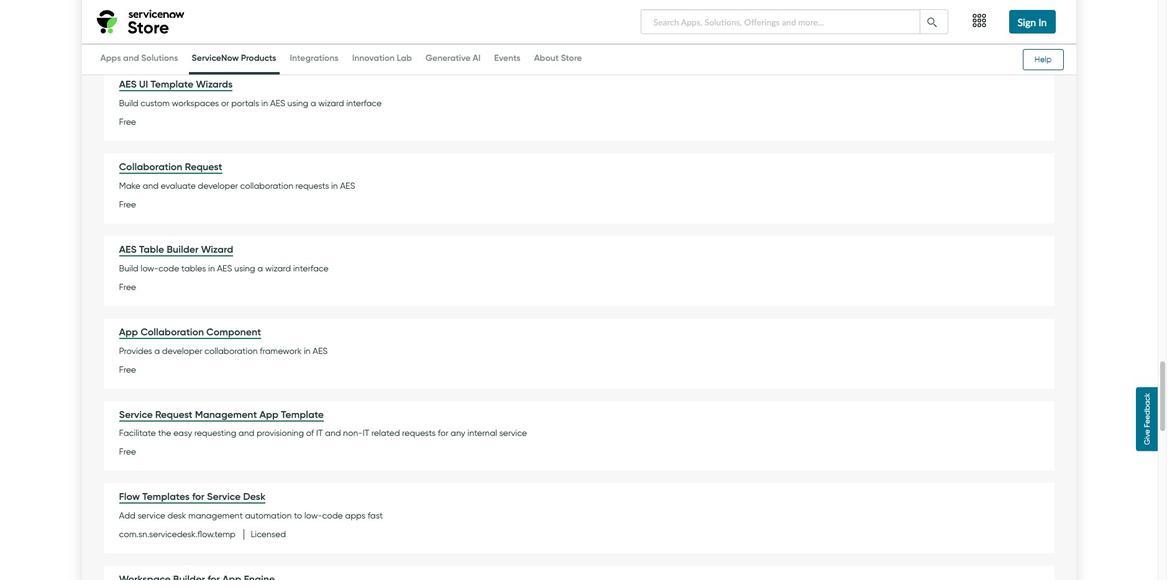 Task type: locate. For each thing, give the bounding box(es) containing it.
sign in menu item
[[1002, 0, 1064, 44]]

free for collaboration request
[[119, 200, 136, 210]]

0 horizontal spatial interface
[[293, 263, 329, 274]]

2 it from the left
[[363, 428, 369, 439]]

low- right to
[[304, 511, 322, 522]]

related
[[371, 428, 400, 439]]

for left evaluating
[[204, 16, 215, 26]]

2 vertical spatial a
[[154, 346, 160, 357]]

1 vertical spatial app
[[259, 408, 278, 421]]

1 horizontal spatial it
[[363, 428, 369, 439]]

using left this
[[356, 16, 377, 26]]

0 vertical spatial build
[[119, 16, 138, 26]]

0 horizontal spatial service
[[138, 511, 165, 522]]

facilitate
[[119, 428, 156, 439]]

1 horizontal spatial app
[[259, 408, 278, 421]]

service right add
[[138, 511, 165, 522]]

sign in
[[1018, 16, 1047, 28]]

app up provisioning
[[259, 408, 278, 421]]

1 horizontal spatial template
[[281, 408, 324, 421]]

code for tables
[[159, 263, 179, 274]]

developer down app collaboration component link
[[162, 346, 202, 357]]

evaluating
[[217, 16, 259, 26]]

1 vertical spatial interface
[[293, 263, 329, 274]]

in
[[261, 98, 268, 109], [331, 181, 338, 191], [208, 263, 215, 274], [304, 346, 310, 357]]

innovation lab link
[[349, 52, 415, 72]]

1 vertical spatial build
[[119, 98, 138, 109]]

1 vertical spatial template
[[281, 408, 324, 421]]

events
[[494, 52, 520, 63]]

wizard
[[201, 243, 233, 255]]

free up apps and solutions at the top left of the page
[[119, 34, 136, 45]]

5 free from the top
[[119, 365, 136, 375]]

1 horizontal spatial a
[[257, 263, 263, 274]]

2 build from the top
[[119, 98, 138, 109]]

and
[[123, 52, 139, 63], [143, 181, 159, 191], [239, 428, 254, 439], [325, 428, 341, 439]]

1 vertical spatial low-
[[141, 263, 159, 274]]

service request management app template link
[[119, 408, 324, 422]]

a
[[311, 98, 316, 109], [257, 263, 263, 274], [154, 346, 160, 357]]

free for aes ui template wizards
[[119, 117, 136, 128]]

1 horizontal spatial interface
[[346, 98, 382, 109]]

build
[[119, 16, 138, 26], [119, 98, 138, 109], [119, 263, 138, 274]]

low- for build low-code apps for evaluating employee performance using this aes template
[[141, 16, 159, 26]]

1 vertical spatial collaboration
[[204, 346, 258, 357]]

2 free from the top
[[119, 117, 136, 128]]

build left custom
[[119, 98, 138, 109]]

6 free from the top
[[119, 447, 136, 458]]

apps
[[100, 52, 121, 63]]

aes table builder wizard link
[[119, 243, 233, 257]]

service
[[499, 428, 527, 439], [138, 511, 165, 522]]

collaboration up make
[[119, 160, 182, 173]]

servicenow
[[192, 52, 239, 63]]

sign
[[1018, 16, 1036, 28]]

1 vertical spatial requests
[[402, 428, 436, 439]]

build custom workspaces or portals in aes using a wizard interface
[[119, 98, 382, 109]]

service up the management
[[207, 491, 241, 503]]

template
[[413, 16, 449, 26]]

low- up solutions
[[141, 16, 159, 26]]

1 vertical spatial service
[[207, 491, 241, 503]]

1 horizontal spatial using
[[287, 98, 308, 109]]

collaboration request link
[[119, 160, 222, 174]]

collaboration
[[119, 160, 182, 173], [141, 326, 204, 338]]

free down aes table builder wizard link
[[119, 282, 136, 293]]

service
[[119, 408, 153, 421], [207, 491, 241, 503]]

aes
[[395, 16, 411, 26], [119, 78, 137, 90], [270, 98, 285, 109], [340, 181, 355, 191], [119, 243, 137, 255], [217, 263, 232, 274], [313, 346, 328, 357]]

free
[[119, 34, 136, 45], [119, 117, 136, 128], [119, 200, 136, 210], [119, 282, 136, 293], [119, 365, 136, 375], [119, 447, 136, 458]]

0 vertical spatial service
[[499, 428, 527, 439]]

for up the management
[[192, 491, 204, 503]]

free down make
[[119, 200, 136, 210]]

1 vertical spatial apps
[[345, 511, 366, 522]]

0 vertical spatial code
[[159, 16, 179, 26]]

code
[[159, 16, 179, 26], [159, 263, 179, 274], [322, 511, 343, 522]]

easy
[[173, 428, 192, 439]]

apps and solutions link
[[97, 52, 181, 72]]

it
[[316, 428, 323, 439], [363, 428, 369, 439]]

0 horizontal spatial apps
[[181, 16, 202, 26]]

0 vertical spatial interface
[[346, 98, 382, 109]]

developer right the evaluate
[[198, 181, 238, 191]]

0 vertical spatial request
[[185, 160, 222, 173]]

low-
[[141, 16, 159, 26], [141, 263, 159, 274], [304, 511, 322, 522]]

products
[[241, 52, 276, 63]]

and left non-
[[325, 428, 341, 439]]

help button
[[1023, 49, 1064, 70]]

1 vertical spatial request
[[155, 408, 192, 421]]

using down integrations link
[[287, 98, 308, 109]]

requests
[[295, 181, 329, 191], [402, 428, 436, 439]]

1 horizontal spatial service
[[499, 428, 527, 439]]

innovation lab
[[352, 52, 412, 63]]

framework
[[260, 346, 302, 357]]

app
[[119, 326, 138, 338], [259, 408, 278, 421]]

provisioning
[[257, 428, 304, 439]]

com.sn.servicedesk.flow.temp
[[119, 530, 236, 540]]

non-
[[343, 428, 363, 439]]

apps
[[181, 16, 202, 26], [345, 511, 366, 522]]

1 horizontal spatial wizard
[[318, 98, 344, 109]]

0 vertical spatial app
[[119, 326, 138, 338]]

0 horizontal spatial it
[[316, 428, 323, 439]]

0 horizontal spatial wizard
[[265, 263, 291, 274]]

0 horizontal spatial using
[[234, 263, 255, 274]]

low- down table
[[141, 263, 159, 274]]

licensed
[[251, 530, 286, 540]]

build up apps and solutions at the top left of the page
[[119, 16, 138, 26]]

code right to
[[322, 511, 343, 522]]

1 horizontal spatial apps
[[345, 511, 366, 522]]

0 horizontal spatial template
[[151, 78, 193, 90]]

wizard
[[318, 98, 344, 109], [265, 263, 291, 274]]

apps and solutions
[[100, 52, 178, 63]]

0 horizontal spatial a
[[154, 346, 160, 357]]

request for service
[[155, 408, 192, 421]]

free down facilitate
[[119, 447, 136, 458]]

tab list
[[94, 46, 588, 75]]

make
[[119, 181, 140, 191]]

for left any
[[438, 428, 448, 439]]

1 vertical spatial collaboration
[[141, 326, 204, 338]]

0 horizontal spatial service
[[119, 408, 153, 421]]

using
[[356, 16, 377, 26], [287, 98, 308, 109], [234, 263, 255, 274]]

servicenow store home image
[[94, 6, 191, 37]]

events link
[[491, 52, 524, 72]]

and right make
[[143, 181, 159, 191]]

3 free from the top
[[119, 200, 136, 210]]

free for app collaboration component
[[119, 365, 136, 375]]

free down aes ui template wizards link on the left of page
[[119, 117, 136, 128]]

template up of
[[281, 408, 324, 421]]

collaboration up "provides"
[[141, 326, 204, 338]]

1 it from the left
[[316, 428, 323, 439]]

sign in button
[[1009, 10, 1056, 34]]

portals
[[231, 98, 259, 109]]

service up facilitate
[[119, 408, 153, 421]]

management
[[188, 511, 243, 522]]

app collaboration component
[[119, 326, 261, 338]]

app up "provides"
[[119, 326, 138, 338]]

build low-code tables in aes using a wizard interface
[[119, 263, 329, 274]]

request up the evaluate
[[185, 160, 222, 173]]

app collaboration component link
[[119, 326, 261, 339]]

or
[[221, 98, 229, 109]]

0 horizontal spatial requests
[[295, 181, 329, 191]]

it right of
[[316, 428, 323, 439]]

it left "related"
[[363, 428, 369, 439]]

code down aes table builder wizard link
[[159, 263, 179, 274]]

low- for build low-code tables in aes using a wizard interface
[[141, 263, 159, 274]]

template up custom
[[151, 78, 193, 90]]

apps left the fast
[[345, 511, 366, 522]]

code for apps
[[159, 16, 179, 26]]

3 build from the top
[[119, 263, 138, 274]]

provides
[[119, 346, 152, 357]]

template
[[151, 78, 193, 90], [281, 408, 324, 421]]

4 free from the top
[[119, 282, 136, 293]]

evaluate
[[161, 181, 196, 191]]

1 vertical spatial code
[[159, 263, 179, 274]]

free down "provides"
[[119, 365, 136, 375]]

code up solutions
[[159, 16, 179, 26]]

service right internal
[[499, 428, 527, 439]]

build down aes table builder wizard link
[[119, 263, 138, 274]]

1 vertical spatial service
[[138, 511, 165, 522]]

aes ui template wizards
[[119, 78, 233, 90]]

provides a developer collaboration framework in aes
[[119, 346, 328, 357]]

using right tables
[[234, 263, 255, 274]]

flow templates for service desk
[[119, 491, 265, 503]]

flow templates for service desk link
[[119, 491, 265, 504]]

apps up "servicenow"
[[181, 16, 202, 26]]

aes ui template wizards link
[[119, 78, 233, 92]]

0 vertical spatial requests
[[295, 181, 329, 191]]

request up easy
[[155, 408, 192, 421]]

generative ai
[[426, 52, 481, 63]]

collaboration
[[240, 181, 293, 191], [204, 346, 258, 357]]

2 horizontal spatial a
[[311, 98, 316, 109]]

developer
[[198, 181, 238, 191], [162, 346, 202, 357]]

and down management
[[239, 428, 254, 439]]

table
[[139, 243, 164, 255]]

ai
[[473, 52, 481, 63]]

about
[[534, 52, 559, 63]]

0 vertical spatial low-
[[141, 16, 159, 26]]

2 horizontal spatial using
[[356, 16, 377, 26]]

1 free from the top
[[119, 34, 136, 45]]

interface
[[346, 98, 382, 109], [293, 263, 329, 274]]

2 vertical spatial build
[[119, 263, 138, 274]]



Task type: describe. For each thing, give the bounding box(es) containing it.
help link
[[1016, 49, 1064, 70]]

0 horizontal spatial app
[[119, 326, 138, 338]]

to
[[294, 511, 302, 522]]

1 build from the top
[[119, 16, 138, 26]]

custom
[[141, 98, 170, 109]]

generative
[[426, 52, 471, 63]]

0 vertical spatial for
[[204, 16, 215, 26]]

desk
[[243, 491, 265, 503]]

0 vertical spatial apps
[[181, 16, 202, 26]]

and right 'apps'
[[123, 52, 139, 63]]

tables
[[181, 263, 206, 274]]

the
[[158, 428, 171, 439]]

0 vertical spatial template
[[151, 78, 193, 90]]

templates
[[142, 491, 190, 503]]

about store
[[534, 52, 582, 63]]

free for aes table builder wizard
[[119, 282, 136, 293]]

builder
[[167, 243, 199, 255]]

0 vertical spatial a
[[311, 98, 316, 109]]

build for aes table builder wizard
[[119, 263, 138, 274]]

integrations
[[290, 52, 338, 63]]

build low-code apps for evaluating employee performance using this aes template
[[119, 16, 449, 26]]

internal
[[468, 428, 497, 439]]

in
[[1039, 16, 1047, 28]]

free for service request management app template
[[119, 447, 136, 458]]

generative ai link
[[422, 52, 484, 72]]

1 vertical spatial developer
[[162, 346, 202, 357]]

any
[[451, 428, 465, 439]]

performance
[[303, 16, 354, 26]]

0 vertical spatial collaboration
[[119, 160, 182, 173]]

facilitate the easy requesting and provisioning of it and non-it related requests for any internal service
[[119, 428, 527, 439]]

management
[[195, 408, 257, 421]]

1 horizontal spatial requests
[[402, 428, 436, 439]]

workspaces
[[172, 98, 219, 109]]

collaboration request
[[119, 160, 222, 173]]

wizards
[[196, 78, 233, 90]]

store
[[561, 52, 582, 63]]

0 vertical spatial collaboration
[[240, 181, 293, 191]]

about store link
[[531, 52, 585, 72]]

0 vertical spatial service
[[119, 408, 153, 421]]

tab list containing apps and solutions
[[94, 46, 588, 75]]

1 vertical spatial a
[[257, 263, 263, 274]]

employee
[[261, 16, 300, 26]]

solutions
[[141, 52, 178, 63]]

requesting
[[194, 428, 236, 439]]

0 vertical spatial using
[[356, 16, 377, 26]]

2 vertical spatial code
[[322, 511, 343, 522]]

component
[[206, 326, 261, 338]]

help
[[1035, 55, 1052, 64]]

ui
[[139, 78, 148, 90]]

fast
[[368, 511, 383, 522]]

search image
[[927, 15, 937, 27]]

add
[[119, 511, 135, 522]]

1 vertical spatial using
[[287, 98, 308, 109]]

add service desk management automation to low-code apps fast
[[119, 511, 383, 522]]

1 horizontal spatial service
[[207, 491, 241, 503]]

0 vertical spatial wizard
[[318, 98, 344, 109]]

Search Apps search field
[[640, 9, 920, 34]]

automation
[[245, 511, 292, 522]]

1 vertical spatial wizard
[[265, 263, 291, 274]]

request for collaboration
[[185, 160, 222, 173]]

integrations link
[[287, 52, 342, 72]]

servicenow products link
[[189, 52, 279, 75]]

innovation
[[352, 52, 395, 63]]

1 vertical spatial for
[[438, 428, 448, 439]]

servicenow products
[[192, 52, 276, 63]]

aes table builder wizard
[[119, 243, 233, 255]]

flow
[[119, 491, 140, 503]]

build for aes ui template wizards
[[119, 98, 138, 109]]

lab
[[397, 52, 412, 63]]

2 vertical spatial for
[[192, 491, 204, 503]]

2 vertical spatial low-
[[304, 511, 322, 522]]

of
[[306, 428, 314, 439]]

2 vertical spatial using
[[234, 263, 255, 274]]

service request management app template
[[119, 408, 324, 421]]

sign in menu bar
[[951, 0, 1076, 44]]

desk
[[168, 511, 186, 522]]

0 vertical spatial developer
[[198, 181, 238, 191]]

make and evaluate developer collaboration requests in aes
[[119, 181, 355, 191]]

this
[[379, 16, 393, 26]]



Task type: vqa. For each thing, say whether or not it's contained in the screenshot.
the Apps and Solutions
yes



